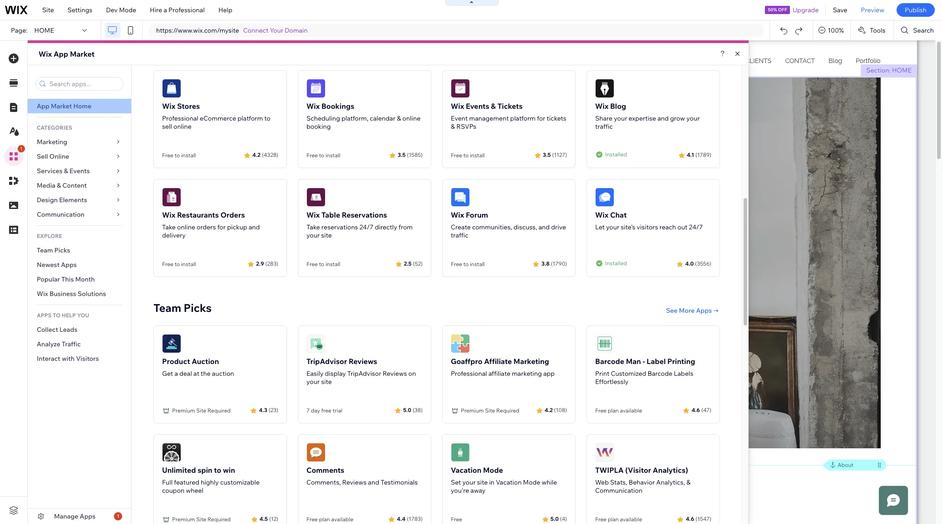 Task type: locate. For each thing, give the bounding box(es) containing it.
0 vertical spatial team picks
[[37, 247, 70, 255]]

free to install down delivery
[[162, 261, 196, 268]]

product
[[162, 357, 190, 366]]

1 vertical spatial for
[[217, 223, 226, 231]]

0 horizontal spatial 1
[[20, 146, 23, 152]]

wix for wix blog share your expertise and grow your traffic
[[595, 102, 609, 111]]

a right hire
[[164, 6, 167, 14]]

free for wix bookings
[[307, 152, 318, 159]]

popular this month
[[37, 276, 95, 284]]

and left testimonials at the bottom left of page
[[368, 479, 379, 487]]

free to install down rsvps
[[451, 152, 485, 159]]

1 horizontal spatial team picks
[[153, 301, 212, 315]]

0 horizontal spatial 4.2
[[252, 152, 261, 159]]

2 installed from the top
[[605, 260, 627, 267]]

installed down share
[[605, 151, 627, 158]]

install down reservations
[[326, 261, 340, 268]]

take down wix restaurants orders logo
[[162, 223, 176, 231]]

1 platform from the left
[[238, 114, 263, 122]]

1 horizontal spatial events
[[466, 102, 489, 111]]

and left grow
[[658, 114, 669, 122]]

free for wix table reservations
[[307, 261, 318, 268]]

1 vertical spatial app
[[37, 102, 49, 110]]

mode up in
[[483, 466, 503, 475]]

free down rsvps
[[451, 152, 462, 159]]

1 horizontal spatial team
[[153, 301, 181, 315]]

to down rsvps
[[463, 152, 469, 159]]

0 horizontal spatial apps
[[61, 261, 77, 269]]

1 horizontal spatial a
[[174, 370, 178, 378]]

2 horizontal spatial apps
[[696, 307, 712, 315]]

you
[[77, 312, 89, 319]]

0 horizontal spatial 5.0
[[403, 407, 411, 414]]

a right 'get'
[[174, 370, 178, 378]]

mode left while
[[523, 479, 540, 487]]

tripadvisor reviews logo image
[[307, 335, 326, 354]]

1 vertical spatial site
[[321, 378, 332, 386]]

to down create
[[463, 261, 469, 268]]

0 horizontal spatial events
[[70, 167, 90, 175]]

& left rsvps
[[451, 122, 455, 131]]

free plan available down the "effortlessly"
[[595, 408, 642, 414]]

events inside the services & events link
[[70, 167, 90, 175]]

a
[[164, 6, 167, 14], [174, 370, 178, 378]]

online right sell
[[173, 122, 192, 131]]

0 vertical spatial professional
[[168, 6, 205, 14]]

1 vertical spatial 4.6
[[686, 516, 694, 523]]

mode for vacation
[[483, 466, 503, 475]]

dev mode
[[106, 6, 136, 14]]

day
[[311, 408, 320, 414]]

for left tickets
[[537, 114, 545, 122]]

4.2 for professional
[[252, 152, 261, 159]]

see more apps button
[[666, 307, 720, 315]]

0 vertical spatial installed
[[605, 151, 627, 158]]

marketing down categories
[[37, 138, 67, 146]]

4.2 left (4328)
[[252, 152, 261, 159]]

reach
[[660, 223, 676, 231]]

team picks up product auction logo
[[153, 301, 212, 315]]

1 vertical spatial traffic
[[451, 231, 469, 240]]

2 24/7 from the left
[[689, 223, 703, 231]]

site down the
[[196, 408, 206, 414]]

events inside 'wix events & tickets event management platform for tickets & rsvps'
[[466, 102, 489, 111]]

0 horizontal spatial picks
[[54, 247, 70, 255]]

premium site required down the
[[172, 408, 231, 414]]

premium site required
[[172, 408, 231, 414], [461, 408, 520, 414], [172, 517, 231, 523]]

platform inside wix stores professional ecommerce platform to sell online
[[238, 114, 263, 122]]

& inside media & content link
[[57, 182, 61, 190]]

wix inside wix blog share your expertise and grow your traffic
[[595, 102, 609, 111]]

app
[[54, 49, 68, 59], [37, 102, 49, 110]]

elements
[[59, 196, 87, 204]]

services & events link
[[28, 164, 131, 178]]

0 vertical spatial mode
[[119, 6, 136, 14]]

1 horizontal spatial for
[[537, 114, 545, 122]]

app up categories
[[37, 102, 49, 110]]

to down delivery
[[175, 261, 180, 268]]

1 vertical spatial reviews
[[383, 370, 407, 378]]

0 vertical spatial apps
[[61, 261, 77, 269]]

free plan available for comments,
[[307, 517, 353, 523]]

0 vertical spatial picks
[[54, 247, 70, 255]]

1 vertical spatial installed
[[605, 260, 627, 267]]

1 horizontal spatial communication
[[595, 487, 643, 495]]

0 horizontal spatial traffic
[[451, 231, 469, 240]]

premium site required down affiliate
[[461, 408, 520, 414]]

1
[[20, 146, 23, 152], [117, 514, 119, 520]]

twipla (visitor analytics) logo image
[[595, 444, 614, 463]]

professional down stores
[[162, 114, 198, 122]]

available
[[620, 408, 642, 414], [331, 517, 353, 523], [620, 517, 642, 523]]

wix restaurants orders logo image
[[162, 188, 181, 207]]

mode right dev
[[119, 6, 136, 14]]

premium site required for a
[[172, 408, 231, 414]]

plan down stats,
[[608, 517, 619, 523]]

free for comments
[[307, 517, 318, 523]]

market up search apps... field
[[70, 49, 95, 59]]

available for (visitor
[[620, 517, 642, 523]]

2 platform from the left
[[510, 114, 536, 122]]

0 vertical spatial communication
[[37, 211, 86, 219]]

free plan available for (visitor
[[595, 517, 642, 523]]

your left "display"
[[307, 378, 320, 386]]

tripadvisor
[[307, 357, 347, 366], [347, 370, 381, 378]]

1 horizontal spatial barcode
[[648, 370, 673, 378]]

premium site required down wheel
[[172, 517, 231, 523]]

wix inside wix restaurants orders take online orders for pickup and delivery
[[162, 211, 175, 220]]

apps for manage apps
[[80, 513, 96, 521]]

marketing up marketing
[[514, 357, 549, 366]]

site for goaffpro affiliate marketing
[[485, 408, 495, 414]]

1 horizontal spatial platform
[[510, 114, 536, 122]]

vacation mode logo image
[[451, 444, 470, 463]]

(1585)
[[407, 152, 423, 159]]

0 vertical spatial 5.0
[[403, 407, 411, 414]]

communication down twipla
[[595, 487, 643, 495]]

sell online link
[[28, 149, 131, 164]]

premium up vacation mode logo
[[461, 408, 484, 414]]

0 vertical spatial events
[[466, 102, 489, 111]]

take for wix restaurants orders
[[162, 223, 176, 231]]

platform inside 'wix events & tickets event management platform for tickets & rsvps'
[[510, 114, 536, 122]]

free for wix stores
[[162, 152, 173, 159]]

install down communities,
[[470, 261, 485, 268]]

apps
[[37, 312, 52, 319]]

calendar
[[370, 114, 396, 122]]

0 vertical spatial traffic
[[595, 122, 613, 131]]

1 horizontal spatial picks
[[184, 301, 212, 315]]

1 horizontal spatial home
[[892, 66, 912, 74]]

7 day free trial
[[307, 408, 343, 414]]

2.9 (283)
[[256, 261, 278, 268]]

out
[[678, 223, 688, 231]]

online down restaurants
[[177, 223, 195, 231]]

0 vertical spatial 1
[[20, 146, 23, 152]]

https://www.wix.com/mysite
[[156, 26, 239, 35]]

free to install for events
[[451, 152, 485, 159]]

wix inside wix forum create communities, discuss, and drive traffic
[[451, 211, 464, 220]]

2 3.5 from the left
[[543, 152, 551, 159]]

available down "behavior"
[[620, 517, 642, 523]]

team
[[37, 247, 53, 255], [153, 301, 181, 315]]

wix inside wix chat let your site's visitors reach out 24/7
[[595, 211, 609, 220]]

goaffpro affiliate marketing professional affiliate marketing app
[[451, 357, 555, 378]]

free for barcode man - label printing
[[595, 408, 607, 414]]

traffic
[[595, 122, 613, 131], [451, 231, 469, 240]]

online right calendar
[[402, 114, 421, 122]]

3.5 (1585)
[[398, 152, 423, 159]]

wix forum create communities, discuss, and drive traffic
[[451, 211, 566, 240]]

communication inside communication link
[[37, 211, 86, 219]]

required for auction
[[208, 408, 231, 414]]

team up product auction logo
[[153, 301, 181, 315]]

premium site required for win
[[172, 517, 231, 523]]

1 vertical spatial events
[[70, 167, 90, 175]]

manage for manage videos
[[297, 125, 321, 133]]

1 horizontal spatial manage
[[297, 125, 321, 133]]

take left reservations
[[307, 223, 320, 231]]

4.2 left (108)
[[545, 407, 553, 414]]

customized
[[611, 370, 646, 378]]

free plan available down stats,
[[595, 517, 642, 523]]

2 take from the left
[[307, 223, 320, 231]]

required down auction at the left
[[208, 408, 231, 414]]

install
[[181, 152, 196, 159], [326, 152, 340, 159], [470, 152, 485, 159], [181, 261, 196, 268], [326, 261, 340, 268], [470, 261, 485, 268]]

& inside "twipla (visitor analytics) web stats, behavior analytics, & communication"
[[687, 479, 691, 487]]

home up wix app market
[[34, 26, 54, 35]]

1 horizontal spatial mode
[[483, 466, 503, 475]]

2 vertical spatial apps
[[80, 513, 96, 521]]

1 inside button
[[20, 146, 23, 152]]

to
[[53, 312, 60, 319]]

domain
[[285, 26, 308, 35]]

manage videos
[[297, 125, 343, 133]]

site for product auction
[[196, 408, 206, 414]]

wix inside wix stores professional ecommerce platform to sell online
[[162, 102, 175, 111]]

premium for win
[[172, 517, 195, 523]]

1 vertical spatial professional
[[162, 114, 198, 122]]

(1789)
[[696, 152, 712, 159]]

2 vertical spatial professional
[[451, 370, 487, 378]]

wix inside 'wix events & tickets event management platform for tickets & rsvps'
[[451, 102, 464, 111]]

50%
[[768, 7, 777, 13]]

professional inside goaffpro affiliate marketing professional affiliate marketing app
[[451, 370, 487, 378]]

0 horizontal spatial barcode
[[595, 357, 624, 366]]

& up media & content
[[64, 167, 68, 175]]

0 vertical spatial barcode
[[595, 357, 624, 366]]

management
[[469, 114, 509, 122]]

0 vertical spatial home
[[34, 26, 54, 35]]

tripadvisor right "display"
[[347, 370, 381, 378]]

free down create
[[451, 261, 462, 268]]

free down web at the bottom right of the page
[[595, 517, 607, 523]]

installed
[[605, 151, 627, 158], [605, 260, 627, 267]]

see more apps link
[[666, 307, 720, 315]]

save button
[[826, 0, 854, 20]]

professional up https://www.wix.com/mysite
[[168, 6, 205, 14]]

free to install down video
[[307, 152, 340, 159]]

home
[[34, 26, 54, 35], [892, 66, 912, 74]]

1 vertical spatial team picks
[[153, 301, 212, 315]]

tools button
[[851, 20, 894, 40]]

4.6 left (1547)
[[686, 516, 694, 523]]

1 vertical spatial 5.0
[[551, 516, 559, 523]]

0 vertical spatial vacation
[[451, 466, 481, 475]]

site left in
[[477, 479, 488, 487]]

newest
[[37, 261, 60, 269]]

pickup
[[227, 223, 247, 231]]

design elements link
[[28, 193, 131, 208]]

goaffpro
[[451, 357, 483, 366]]

wix inside wix bookings scheduling platform, calendar & online booking
[[307, 102, 320, 111]]

1 vertical spatial manage
[[54, 513, 78, 521]]

4.5 (12)
[[260, 516, 278, 523]]

1 horizontal spatial 4.2
[[545, 407, 553, 414]]

0 horizontal spatial mode
[[119, 6, 136, 14]]

events down sell online link
[[70, 167, 90, 175]]

0 horizontal spatial for
[[217, 223, 226, 231]]

marketing inside goaffpro affiliate marketing professional affiliate marketing app
[[514, 357, 549, 366]]

to for wix bookings
[[319, 152, 324, 159]]

wix inside wix table reservations take reservations 24/7 directly from your site
[[307, 211, 320, 220]]

0 vertical spatial market
[[70, 49, 95, 59]]

effortlessly
[[595, 378, 629, 386]]

online
[[402, 114, 421, 122], [173, 122, 192, 131], [177, 223, 195, 231]]

create
[[451, 223, 471, 231]]

your left reservations
[[307, 231, 320, 240]]

& right calendar
[[397, 114, 401, 122]]

communication down the design elements at top left
[[37, 211, 86, 219]]

online inside wix restaurants orders take online orders for pickup and delivery
[[177, 223, 195, 231]]

1 vertical spatial vacation
[[496, 479, 522, 487]]

0 vertical spatial app
[[54, 49, 68, 59]]

0 vertical spatial manage
[[297, 125, 321, 133]]

to down reservations
[[319, 261, 324, 268]]

3.5 left (1585)
[[398, 152, 406, 159]]

your
[[270, 26, 283, 35]]

barcode man - label printing print customized barcode labels effortlessly
[[595, 357, 695, 386]]

for right orders
[[217, 223, 226, 231]]

free to install for bookings
[[307, 152, 340, 159]]

your right grow
[[687, 114, 700, 122]]

2 vertical spatial site
[[477, 479, 488, 487]]

24/7 down reservations
[[359, 223, 374, 231]]

take inside wix table reservations take reservations 24/7 directly from your site
[[307, 223, 320, 231]]

0 horizontal spatial manage
[[54, 513, 78, 521]]

team picks down explore at the left top of the page
[[37, 247, 70, 255]]

& right media
[[57, 182, 61, 190]]

free to install down sell
[[162, 152, 196, 159]]

0 horizontal spatial a
[[164, 6, 167, 14]]

traffic down blog
[[595, 122, 613, 131]]

5.0 for tripadvisor reviews
[[403, 407, 411, 414]]

and left drive
[[539, 223, 550, 231]]

4.6 (47)
[[692, 407, 712, 414]]

0 vertical spatial tripadvisor
[[307, 357, 347, 366]]

0 horizontal spatial take
[[162, 223, 176, 231]]

free down sell
[[162, 152, 173, 159]]

tripadvisor up "display"
[[307, 357, 347, 366]]

1 button
[[4, 145, 25, 166]]

apps for newest apps
[[61, 261, 77, 269]]

(3556)
[[695, 261, 712, 268]]

free to install
[[162, 152, 196, 159], [307, 152, 340, 159], [451, 152, 485, 159], [162, 261, 196, 268], [307, 261, 340, 268], [451, 261, 485, 268]]

wix stores professional ecommerce platform to sell online
[[162, 102, 270, 131]]

0 vertical spatial 4.2
[[252, 152, 261, 159]]

1 horizontal spatial traffic
[[595, 122, 613, 131]]

5.0 left the (38) on the bottom left of page
[[403, 407, 411, 414]]

testimonials
[[381, 479, 418, 487]]

and right pickup
[[249, 223, 260, 231]]

5.0 (4)
[[551, 516, 567, 523]]

available for man
[[620, 408, 642, 414]]

premium site required for professional
[[461, 408, 520, 414]]

1 horizontal spatial take
[[307, 223, 320, 231]]

1 take from the left
[[162, 223, 176, 231]]

picks inside team picks link
[[54, 247, 70, 255]]

0 vertical spatial marketing
[[37, 138, 67, 146]]

affiliate
[[484, 357, 512, 366]]

communication inside "twipla (visitor analytics) web stats, behavior analytics, & communication"
[[595, 487, 643, 495]]

plan down the "effortlessly"
[[608, 408, 619, 414]]

connect
[[243, 26, 269, 35]]

installed for chat
[[605, 260, 627, 267]]

5.0 left (4)
[[551, 516, 559, 523]]

available down the "effortlessly"
[[620, 408, 642, 414]]

1 vertical spatial a
[[174, 370, 178, 378]]

take inside wix restaurants orders take online orders for pickup and delivery
[[162, 223, 176, 231]]

wix forum logo image
[[451, 188, 470, 207]]

4.6
[[692, 407, 700, 414], [686, 516, 694, 523]]

to up 4.2 (4328) in the left top of the page
[[264, 114, 270, 122]]

24/7 inside wix table reservations take reservations 24/7 directly from your site
[[359, 223, 374, 231]]

professional
[[168, 6, 205, 14], [162, 114, 198, 122], [451, 370, 487, 378]]

4.6 for twipla (visitor analytics)
[[686, 516, 694, 523]]

2 vertical spatial reviews
[[342, 479, 367, 487]]

(1790)
[[551, 261, 567, 268]]

0 horizontal spatial 24/7
[[359, 223, 374, 231]]

free down video
[[307, 152, 318, 159]]

app market home
[[37, 102, 91, 110]]

1 vertical spatial 4.2
[[545, 407, 553, 414]]

your inside wix chat let your site's visitors reach out 24/7
[[606, 223, 619, 231]]

install for &
[[470, 152, 485, 159]]

barcode down label
[[648, 370, 673, 378]]

1 horizontal spatial marketing
[[514, 357, 549, 366]]

2 horizontal spatial mode
[[523, 479, 540, 487]]

for inside wix restaurants orders take online orders for pickup and delivery
[[217, 223, 226, 231]]

4.2 (108)
[[545, 407, 567, 414]]

& right "analytics,"
[[687, 479, 691, 487]]

1 vertical spatial marketing
[[514, 357, 549, 366]]

picks
[[54, 247, 70, 255], [184, 301, 212, 315]]

0 vertical spatial for
[[537, 114, 545, 122]]

(12)
[[269, 516, 278, 523]]

free right (12)
[[307, 517, 318, 523]]

24/7 right "out"
[[689, 223, 703, 231]]

4.4 (1783)
[[397, 516, 423, 523]]

blog
[[610, 102, 626, 111]]

design
[[37, 196, 58, 204]]

4.6 for barcode man - label printing
[[692, 407, 700, 414]]

required down affiliate
[[496, 408, 520, 414]]

platform down tickets
[[510, 114, 536, 122]]

grow
[[670, 114, 685, 122]]

free for twipla (visitor analytics)
[[595, 517, 607, 523]]

free to install for forum
[[451, 261, 485, 268]]

professional inside wix stores professional ecommerce platform to sell online
[[162, 114, 198, 122]]

free down delivery
[[162, 261, 173, 268]]

free
[[162, 152, 173, 159], [307, 152, 318, 159], [451, 152, 462, 159], [162, 261, 173, 268], [307, 261, 318, 268], [451, 261, 462, 268], [595, 408, 607, 414], [307, 517, 318, 523], [451, 517, 462, 523], [595, 517, 607, 523]]

1 3.5 from the left
[[398, 152, 406, 159]]

1 vertical spatial mode
[[483, 466, 503, 475]]

required down highly
[[208, 517, 231, 523]]

2 vertical spatial mode
[[523, 479, 540, 487]]

premium down coupon
[[172, 517, 195, 523]]

site down affiliate
[[485, 408, 495, 414]]

install for create
[[470, 261, 485, 268]]

installed down the site's
[[605, 260, 627, 267]]

0 horizontal spatial team
[[37, 247, 53, 255]]

1 vertical spatial apps
[[696, 307, 712, 315]]

publish
[[905, 6, 927, 14]]

1 vertical spatial communication
[[595, 487, 643, 495]]

print
[[595, 370, 610, 378]]

reviews inside comments comments, reviews and testimonials
[[342, 479, 367, 487]]

wix table reservations logo image
[[307, 188, 326, 207]]

media & content
[[37, 182, 87, 190]]

tickets
[[498, 102, 523, 111]]

unlimited spin to win full featured highly customizable coupon wheel
[[162, 466, 260, 495]]

1 24/7 from the left
[[359, 223, 374, 231]]

install up wix restaurants orders logo
[[181, 152, 196, 159]]

plan
[[608, 408, 619, 414], [319, 517, 330, 523], [608, 517, 619, 523]]

your inside tripadvisor reviews easily display tripadvisor reviews on your site
[[307, 378, 320, 386]]

twipla (visitor analytics) web stats, behavior analytics, & communication
[[595, 466, 691, 495]]

manage for manage apps
[[54, 513, 78, 521]]

premium down the deal
[[172, 408, 195, 414]]

site inside tripadvisor reviews easily display tripadvisor reviews on your site
[[321, 378, 332, 386]]

0 horizontal spatial platform
[[238, 114, 263, 122]]

1 horizontal spatial 3.5
[[543, 152, 551, 159]]

1 horizontal spatial apps
[[80, 513, 96, 521]]

0 horizontal spatial home
[[34, 26, 54, 35]]

comments
[[307, 466, 344, 475]]

0 vertical spatial site
[[321, 231, 332, 240]]

2.5
[[404, 261, 412, 268]]

1 installed from the top
[[605, 151, 627, 158]]

to up wix restaurants orders logo
[[175, 152, 180, 159]]

install down rsvps
[[470, 152, 485, 159]]

wix for wix table reservations take reservations 24/7 directly from your site
[[307, 211, 320, 220]]

free for wix events & tickets
[[451, 152, 462, 159]]

to inside the unlimited spin to win full featured highly customizable coupon wheel
[[214, 466, 221, 475]]

wix for wix restaurants orders take online orders for pickup and delivery
[[162, 211, 175, 220]]

to for wix table reservations
[[319, 261, 324, 268]]

5.0 for vacation mode
[[551, 516, 559, 523]]

1 horizontal spatial 5.0
[[551, 516, 559, 523]]

0 horizontal spatial vacation
[[451, 466, 481, 475]]

1 vertical spatial team
[[153, 301, 181, 315]]

to left win
[[214, 466, 221, 475]]

your right set at the bottom left
[[462, 479, 476, 487]]

your right let
[[606, 223, 619, 231]]

site down table on the left top of page
[[321, 231, 332, 240]]

(1127)
[[552, 152, 567, 159]]

premium for a
[[172, 408, 195, 414]]

1 horizontal spatial 24/7
[[689, 223, 703, 231]]

0 horizontal spatial communication
[[37, 211, 86, 219]]

and inside comments comments, reviews and testimonials
[[368, 479, 379, 487]]

free to install down reservations
[[307, 261, 340, 268]]

4.4
[[397, 516, 406, 523]]

3.8 (1790)
[[541, 261, 567, 268]]

platform right ecommerce
[[238, 114, 263, 122]]

mode for dev
[[119, 6, 136, 14]]

see more apps
[[666, 307, 712, 315]]



Task type: describe. For each thing, give the bounding box(es) containing it.
manage apps
[[54, 513, 96, 521]]

1 horizontal spatial vacation
[[496, 479, 522, 487]]

& up management
[[491, 102, 496, 111]]

settings
[[68, 6, 92, 14]]

wix for wix business solutions
[[37, 290, 48, 298]]

professional for a
[[168, 6, 205, 14]]

professional for stores
[[162, 114, 198, 122]]

online
[[49, 153, 69, 161]]

1 horizontal spatial 1
[[117, 514, 119, 520]]

leads
[[59, 326, 77, 334]]

to for wix stores
[[175, 152, 180, 159]]

tickets
[[547, 114, 566, 122]]

4.3
[[259, 407, 267, 414]]

install for reservations
[[326, 261, 340, 268]]

2.9
[[256, 261, 264, 268]]

to for wix forum
[[463, 261, 469, 268]]

wix app market
[[39, 49, 95, 59]]

0 horizontal spatial team picks
[[37, 247, 70, 255]]

chat
[[610, 211, 627, 220]]

wix stores logo image
[[162, 79, 181, 98]]

easily
[[307, 370, 324, 378]]

hire a professional
[[150, 6, 205, 14]]

(4)
[[560, 516, 567, 523]]

0 horizontal spatial marketing
[[37, 138, 67, 146]]

wix for wix events & tickets event management platform for tickets & rsvps
[[451, 102, 464, 111]]

3.5 for tickets
[[543, 152, 551, 159]]

popular
[[37, 276, 60, 284]]

free down you're at the bottom left
[[451, 517, 462, 523]]

restaurants
[[177, 211, 219, 220]]

and inside wix restaurants orders take online orders for pickup and delivery
[[249, 223, 260, 231]]

Search apps... field
[[47, 78, 120, 90]]

free for wix forum
[[451, 261, 462, 268]]

preview
[[861, 6, 885, 14]]

sell
[[162, 122, 172, 131]]

to for wix events & tickets
[[463, 152, 469, 159]]

booking
[[307, 122, 331, 131]]

to inside wix stores professional ecommerce platform to sell online
[[264, 114, 270, 122]]

analyze traffic link
[[28, 337, 131, 352]]

media & content link
[[28, 178, 131, 193]]

set
[[451, 479, 461, 487]]

your inside vacation mode set your site in vacation mode while you're away
[[462, 479, 476, 487]]

24/7 inside wix chat let your site's visitors reach out 24/7
[[689, 223, 703, 231]]

(38)
[[413, 407, 423, 414]]

0 vertical spatial reviews
[[349, 357, 377, 366]]

traffic inside wix forum create communities, discuss, and drive traffic
[[451, 231, 469, 240]]

1 vertical spatial home
[[892, 66, 912, 74]]

the
[[201, 370, 211, 378]]

sell
[[37, 153, 48, 161]]

(108)
[[554, 407, 567, 414]]

1 vertical spatial barcode
[[648, 370, 673, 378]]

labels
[[674, 370, 693, 378]]

home
[[73, 102, 91, 110]]

month
[[75, 276, 95, 284]]

0 vertical spatial team
[[37, 247, 53, 255]]

unlimited spin to win logo image
[[162, 444, 181, 463]]

4.2 for marketing
[[545, 407, 553, 414]]

wix blog logo image
[[595, 79, 614, 98]]

media
[[37, 182, 55, 190]]

to for wix restaurants orders
[[175, 261, 180, 268]]

1 vertical spatial tripadvisor
[[347, 370, 381, 378]]

reservations
[[342, 211, 387, 220]]

site for unlimited spin to win
[[196, 517, 206, 523]]

4.0
[[685, 261, 694, 268]]

goaffpro affiliate marketing logo image
[[451, 335, 470, 354]]

solutions
[[78, 290, 106, 298]]

interact
[[37, 355, 60, 363]]

wix for wix video
[[293, 144, 302, 151]]

design elements
[[37, 196, 87, 204]]

0 vertical spatial a
[[164, 6, 167, 14]]

from
[[399, 223, 413, 231]]

premium for professional
[[461, 408, 484, 414]]

plan for comments,
[[319, 517, 330, 523]]

required for spin
[[208, 517, 231, 523]]

and inside wix forum create communities, discuss, and drive traffic
[[539, 223, 550, 231]]

wix for wix chat let your site's visitors reach out 24/7
[[595, 211, 609, 220]]

product auction get a deal at the auction
[[162, 357, 234, 378]]

(23)
[[269, 407, 278, 414]]

search
[[913, 26, 934, 35]]

wix business solutions link
[[28, 287, 131, 302]]

take for wix table reservations
[[307, 223, 320, 231]]

(283)
[[265, 261, 278, 268]]

on
[[409, 370, 416, 378]]

more
[[679, 307, 695, 315]]

available for comments,
[[331, 517, 353, 523]]

site inside vacation mode set your site in vacation mode while you're away
[[477, 479, 488, 487]]

& inside the services & events link
[[64, 167, 68, 175]]

1 vertical spatial market
[[51, 102, 72, 110]]

(1783)
[[407, 516, 423, 523]]

4.5
[[260, 516, 268, 523]]

plan for (visitor
[[608, 517, 619, 523]]

install for scheduling
[[326, 152, 340, 159]]

3.5 for platform,
[[398, 152, 406, 159]]

services & events
[[37, 167, 90, 175]]

your inside wix table reservations take reservations 24/7 directly from your site
[[307, 231, 320, 240]]

spin
[[198, 466, 212, 475]]

collect leads
[[37, 326, 77, 334]]

online inside wix bookings scheduling platform, calendar & online booking
[[402, 114, 421, 122]]

rsvps
[[456, 122, 476, 131]]

site's
[[621, 223, 635, 231]]

(4328)
[[262, 152, 278, 159]]

business
[[49, 290, 76, 298]]

behavior
[[629, 479, 655, 487]]

site left settings at left
[[42, 6, 54, 14]]

trial
[[333, 408, 343, 414]]

free for wix restaurants orders
[[162, 261, 173, 268]]

free to install for restaurants
[[162, 261, 196, 268]]

wix chat logo image
[[595, 188, 614, 207]]

4.2 (4328)
[[252, 152, 278, 159]]

(52)
[[413, 261, 423, 268]]

reservations
[[322, 223, 358, 231]]

web
[[595, 479, 609, 487]]

site inside wix table reservations take reservations 24/7 directly from your site
[[321, 231, 332, 240]]

(1547)
[[696, 516, 712, 523]]

collect
[[37, 326, 58, 334]]

full
[[162, 479, 173, 487]]

your down blog
[[614, 114, 627, 122]]

wix for wix bookings scheduling platform, calendar & online booking
[[307, 102, 320, 111]]

0 horizontal spatial app
[[37, 102, 49, 110]]

(visitor
[[625, 466, 651, 475]]

featured
[[174, 479, 199, 487]]

explore
[[37, 233, 62, 240]]

app market home link
[[28, 99, 131, 114]]

and inside wix blog share your expertise and grow your traffic
[[658, 114, 669, 122]]

wix business solutions
[[37, 290, 106, 298]]

unlimited
[[162, 466, 196, 475]]

online inside wix stores professional ecommerce platform to sell online
[[173, 122, 192, 131]]

wix bookings scheduling platform, calendar & online booking
[[307, 102, 421, 131]]

plan for man
[[608, 408, 619, 414]]

video
[[304, 144, 319, 151]]

1 horizontal spatial app
[[54, 49, 68, 59]]

a inside product auction get a deal at the auction
[[174, 370, 178, 378]]

ecommerce
[[200, 114, 236, 122]]

win
[[223, 466, 235, 475]]

stores
[[177, 102, 200, 111]]

required for affiliate
[[496, 408, 520, 414]]

highly
[[201, 479, 219, 487]]

wix for wix stores professional ecommerce platform to sell online
[[162, 102, 175, 111]]

free to install for stores
[[162, 152, 196, 159]]

install for orders
[[181, 261, 196, 268]]

50% off
[[768, 7, 787, 13]]

4.3 (23)
[[259, 407, 278, 414]]

barcode man - label printing logo image
[[595, 335, 614, 354]]

install for professional
[[181, 152, 196, 159]]

wix bookings logo image
[[307, 79, 326, 98]]

event
[[451, 114, 468, 122]]

4.1
[[687, 152, 694, 159]]

wix events & tickets event management platform for tickets & rsvps
[[451, 102, 566, 131]]

label
[[647, 357, 666, 366]]

wix events & tickets logo image
[[451, 79, 470, 98]]

free to install for table
[[307, 261, 340, 268]]

comments logo image
[[307, 444, 326, 463]]

4.6 (1547)
[[686, 516, 712, 523]]

wix for wix app market
[[39, 49, 52, 59]]

product auction logo image
[[162, 335, 181, 354]]

100%
[[828, 26, 844, 35]]

section:
[[866, 66, 891, 74]]

wix for wix forum create communities, discuss, and drive traffic
[[451, 211, 464, 220]]

2.5 (52)
[[404, 261, 423, 268]]

deal
[[179, 370, 192, 378]]

& inside wix bookings scheduling platform, calendar & online booking
[[397, 114, 401, 122]]

free plan available for man
[[595, 408, 642, 414]]

traffic inside wix blog share your expertise and grow your traffic
[[595, 122, 613, 131]]

installed for blog
[[605, 151, 627, 158]]

newest apps
[[37, 261, 77, 269]]

this
[[61, 276, 74, 284]]

for inside 'wix events & tickets event management platform for tickets & rsvps'
[[537, 114, 545, 122]]



Task type: vqa. For each thing, say whether or not it's contained in the screenshot.


